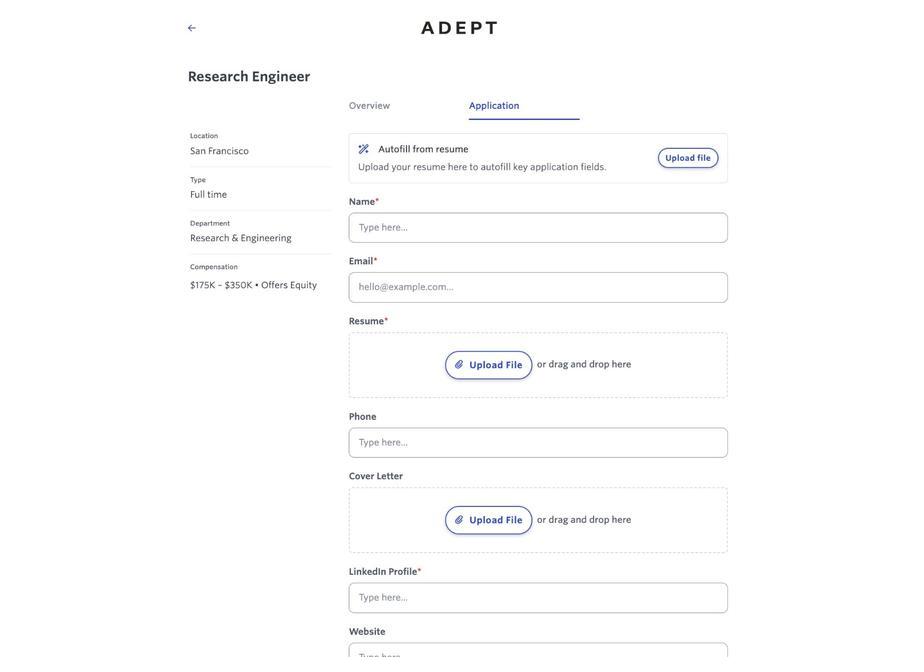 Task type: vqa. For each thing, say whether or not it's contained in the screenshot.
the back to italic's job listings image
no



Task type: locate. For each thing, give the bounding box(es) containing it.
1 vertical spatial type here... text field
[[349, 428, 728, 458]]

2 vertical spatial type here... text field
[[349, 583, 728, 613]]

Type here... text field
[[349, 213, 728, 243], [349, 428, 728, 458], [349, 583, 728, 613]]

1 type here... text field from the top
[[349, 213, 728, 243]]

2 type here... text field from the top
[[349, 428, 728, 458]]

back to adept.ai's job listings image
[[188, 23, 196, 32]]

tab panel
[[340, 120, 737, 657]]

tab list
[[340, 99, 737, 120]]

0 vertical spatial type here... text field
[[349, 213, 728, 243]]

hello@example.com... email field
[[349, 272, 728, 302]]



Task type: describe. For each thing, give the bounding box(es) containing it.
3 type here... text field from the top
[[349, 583, 728, 613]]

adept.ai image
[[409, 9, 509, 46]]

Type here... text field
[[349, 643, 728, 657]]



